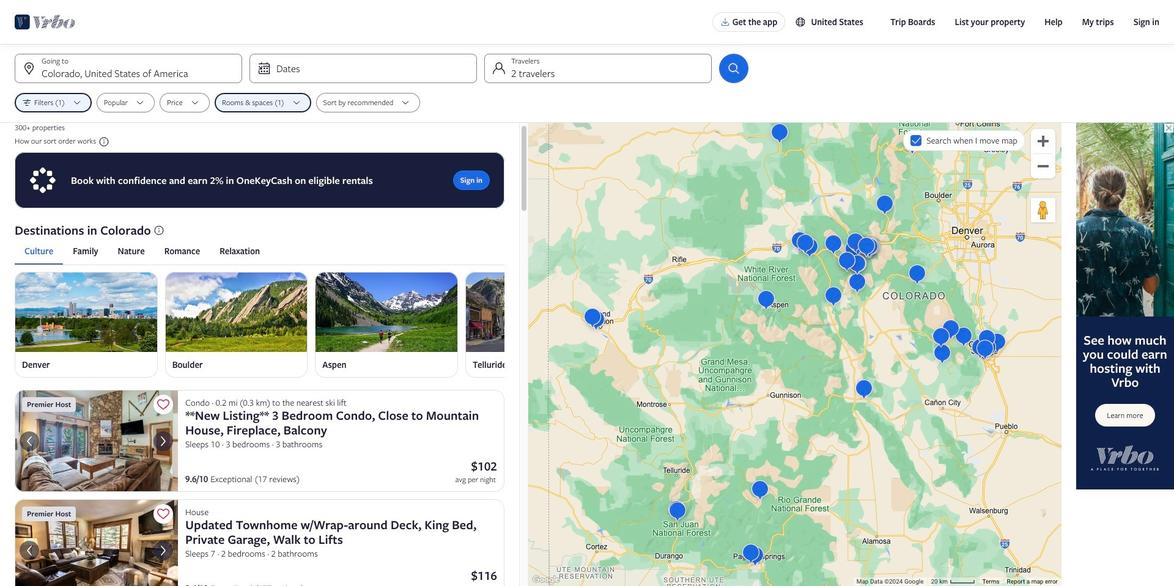 Task type: describe. For each thing, give the bounding box(es) containing it.
1 primary image image from the left
[[15, 272, 158, 353]]

next destination image
[[497, 318, 512, 333]]

show previous image for updated townhome w/wrap-around deck, king bed, private garage, walk to lifts image
[[22, 544, 37, 558]]

living room with vaulted ceilings, floor-to-ceiling stone wood-burning fireplace, flatscreen smart tv, and games. image
[[15, 390, 178, 493]]

4 primary image image from the left
[[465, 272, 608, 353]]

search image
[[727, 61, 741, 76]]

show previous image for **new listing** 3 bedroom condo, close to mountain house, fireplace, balcony image
[[22, 434, 37, 449]]

show next image for updated townhome w/wrap-around deck, king bed, private garage, walk to lifts image
[[156, 544, 171, 558]]

google image
[[531, 574, 561, 586]]

show next image for **new listing** 3 bedroom condo, close to mountain house, fireplace, balcony image
[[156, 434, 171, 449]]



Task type: locate. For each thing, give the bounding box(es) containing it.
2 primary image image from the left
[[165, 272, 308, 353]]

0 horizontal spatial small image
[[96, 136, 110, 147]]

vrbo logo image
[[15, 12, 75, 32]]

download the app button image
[[720, 17, 730, 27]]

0 vertical spatial small image
[[795, 17, 811, 28]]

1 horizontal spatial small image
[[795, 17, 811, 28]]

3 primary image image from the left
[[315, 272, 458, 353]]

small image
[[795, 17, 811, 28], [96, 136, 110, 147]]

tab list
[[15, 238, 505, 265]]

red hawk townhomes #2323 image
[[15, 500, 178, 586]]

1 vertical spatial small image
[[96, 136, 110, 147]]

about these results image
[[153, 225, 164, 236]]

primary image image
[[15, 272, 158, 353], [165, 272, 308, 353], [315, 272, 458, 353], [465, 272, 608, 353]]

map region
[[528, 123, 1062, 586]]



Task type: vqa. For each thing, say whether or not it's contained in the screenshot.
the topmost Popular Location icon
no



